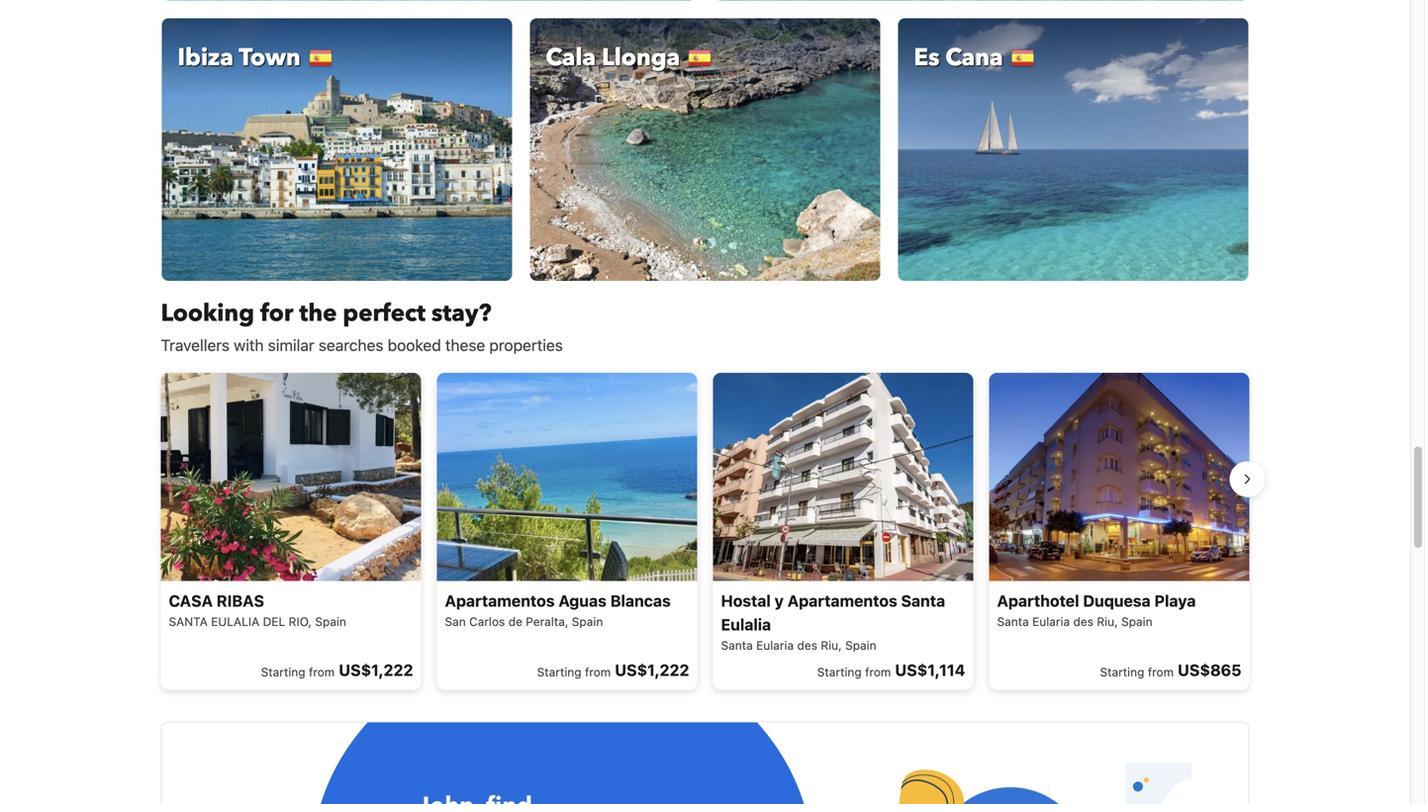 Task type: describe. For each thing, give the bounding box(es) containing it.
booked
[[388, 336, 441, 355]]

with
[[234, 336, 264, 355]]

looking
[[161, 297, 254, 330]]

y
[[775, 592, 784, 610]]

starting for eularia
[[1100, 665, 1144, 679]]

cana
[[946, 41, 1003, 74]]

eularia inside hostal y apartamentos santa eulalia santa eularia des riu, spain
[[756, 639, 794, 652]]

from for blancas
[[585, 665, 611, 679]]

properties
[[489, 336, 563, 355]]

santa for hostal y apartamentos santa eulalia
[[901, 592, 945, 610]]

us$1,222 for apartamentos aguas blancas
[[615, 661, 689, 680]]

aguas
[[559, 592, 607, 610]]

des inside aparthotel duquesa playa santa eularia des riu, spain
[[1073, 615, 1094, 629]]

eulalia
[[211, 615, 260, 629]]

starting for del
[[261, 665, 305, 679]]

duquesa
[[1083, 592, 1151, 610]]

casa
[[169, 592, 213, 610]]

these
[[445, 336, 485, 355]]

ibiza town link
[[161, 17, 513, 282]]

aparthotel
[[997, 592, 1079, 610]]

from for apartamentos
[[865, 665, 891, 679]]

apartamentos inside hostal y apartamentos santa eulalia santa eularia des riu, spain
[[787, 592, 897, 610]]

cala llonga link
[[529, 17, 881, 282]]

llonga
[[602, 41, 680, 74]]

san
[[445, 615, 466, 629]]

hostal
[[721, 592, 771, 610]]

cala
[[546, 41, 596, 74]]

ibiza town
[[178, 41, 301, 74]]

rio,
[[289, 615, 312, 629]]

stay?
[[432, 297, 491, 330]]

del
[[263, 615, 285, 629]]

looking for the perfect stay? travellers with similar searches booked these properties
[[161, 297, 563, 355]]

0 horizontal spatial santa
[[721, 639, 753, 652]]

carlos
[[469, 615, 505, 629]]

spain inside casa ribas santa eulalia del rio, spain
[[315, 615, 346, 629]]

spain inside hostal y apartamentos santa eulalia santa eularia des riu, spain
[[845, 639, 876, 652]]

region containing casa ribas
[[145, 365, 1265, 698]]

es cana
[[914, 41, 1003, 74]]



Task type: vqa. For each thing, say whether or not it's contained in the screenshot.


Task type: locate. For each thing, give the bounding box(es) containing it.
santa
[[169, 615, 208, 629]]

us$1,222 for casa ribas
[[339, 661, 413, 680]]

des up starting from us$1,114
[[797, 639, 817, 652]]

santa down eulalia
[[721, 639, 753, 652]]

spain right rio,
[[315, 615, 346, 629]]

1 horizontal spatial apartamentos
[[787, 592, 897, 610]]

travellers
[[161, 336, 230, 355]]

2 starting from us$1,222 from the left
[[537, 661, 689, 680]]

des down duquesa
[[1073, 615, 1094, 629]]

town
[[239, 41, 301, 74]]

2 vertical spatial santa
[[721, 639, 753, 652]]

starting inside starting from us$865
[[1100, 665, 1144, 679]]

0 horizontal spatial riu,
[[821, 639, 842, 652]]

apartamentos aguas blancas san carlos de peralta, spain
[[445, 592, 671, 629]]

santa
[[901, 592, 945, 610], [997, 615, 1029, 629], [721, 639, 753, 652]]

spain inside aparthotel duquesa playa santa eularia des riu, spain
[[1121, 615, 1153, 629]]

santa up the us$1,114
[[901, 592, 945, 610]]

from for santa
[[309, 665, 335, 679]]

starting from us$1,222
[[261, 661, 413, 680], [537, 661, 689, 680]]

spain down duquesa
[[1121, 615, 1153, 629]]

apartamentos
[[445, 592, 555, 610], [787, 592, 897, 610]]

2 from from the left
[[585, 665, 611, 679]]

playa
[[1154, 592, 1196, 610]]

similar
[[268, 336, 314, 355]]

spain down aguas on the bottom left of page
[[572, 615, 603, 629]]

1 horizontal spatial des
[[1073, 615, 1094, 629]]

starting from us$865
[[1100, 661, 1242, 680]]

1 vertical spatial des
[[797, 639, 817, 652]]

from inside starting from us$1,114
[[865, 665, 891, 679]]

4 from from the left
[[1148, 665, 1174, 679]]

eularia down eulalia
[[756, 639, 794, 652]]

1 horizontal spatial eularia
[[1032, 615, 1070, 629]]

eularia inside aparthotel duquesa playa santa eularia des riu, spain
[[1032, 615, 1070, 629]]

1 vertical spatial riu,
[[821, 639, 842, 652]]

riu, up starting from us$1,114
[[821, 639, 842, 652]]

0 vertical spatial riu,
[[1097, 615, 1118, 629]]

starting from us$1,114
[[817, 661, 965, 680]]

ribas
[[217, 592, 264, 610]]

the
[[299, 297, 337, 330]]

2 starting from the left
[[537, 665, 582, 679]]

1 starting from the left
[[261, 665, 305, 679]]

us$865
[[1178, 661, 1242, 680]]

from left us$865
[[1148, 665, 1174, 679]]

starting
[[261, 665, 305, 679], [537, 665, 582, 679], [817, 665, 862, 679], [1100, 665, 1144, 679]]

starting for carlos
[[537, 665, 582, 679]]

apartamentos up "carlos"
[[445, 592, 555, 610]]

spain
[[315, 615, 346, 629], [572, 615, 603, 629], [1121, 615, 1153, 629], [845, 639, 876, 652]]

starting down del
[[261, 665, 305, 679]]

0 horizontal spatial us$1,222
[[339, 661, 413, 680]]

de
[[508, 615, 522, 629]]

eularia down aparthotel
[[1032, 615, 1070, 629]]

casa ribas santa eulalia del rio, spain
[[169, 592, 346, 629]]

from
[[309, 665, 335, 679], [585, 665, 611, 679], [865, 665, 891, 679], [1148, 665, 1174, 679]]

des
[[1073, 615, 1094, 629], [797, 639, 817, 652]]

searches
[[319, 336, 383, 355]]

starting from us$1,222 down blancas on the bottom left of the page
[[537, 661, 689, 680]]

2 us$1,222 from the left
[[615, 661, 689, 680]]

0 horizontal spatial des
[[797, 639, 817, 652]]

1 starting from us$1,222 from the left
[[261, 661, 413, 680]]

eulalia
[[721, 615, 771, 634]]

starting from us$1,222 for aguas
[[537, 661, 689, 680]]

1 us$1,222 from the left
[[339, 661, 413, 680]]

0 vertical spatial eularia
[[1032, 615, 1070, 629]]

perfect
[[343, 297, 426, 330]]

santa inside aparthotel duquesa playa santa eularia des riu, spain
[[997, 615, 1029, 629]]

riu,
[[1097, 615, 1118, 629], [821, 639, 842, 652]]

es
[[914, 41, 940, 74]]

us$1,222
[[339, 661, 413, 680], [615, 661, 689, 680]]

1 horizontal spatial santa
[[901, 592, 945, 610]]

1 horizontal spatial us$1,222
[[615, 661, 689, 680]]

starting from us$1,222 for ribas
[[261, 661, 413, 680]]

starting down peralta,
[[537, 665, 582, 679]]

from down aguas on the bottom left of page
[[585, 665, 611, 679]]

ibiza
[[178, 41, 233, 74]]

for
[[260, 297, 293, 330]]

es cana link
[[897, 17, 1249, 282]]

2 apartamentos from the left
[[787, 592, 897, 610]]

santa down aparthotel
[[997, 615, 1029, 629]]

4 starting from the left
[[1100, 665, 1144, 679]]

blancas
[[610, 592, 671, 610]]

spain up starting from us$1,114
[[845, 639, 876, 652]]

1 from from the left
[[309, 665, 335, 679]]

0 vertical spatial santa
[[901, 592, 945, 610]]

0 vertical spatial des
[[1073, 615, 1094, 629]]

spain inside apartamentos aguas blancas san carlos de peralta, spain
[[572, 615, 603, 629]]

starting for eulalia
[[817, 665, 862, 679]]

us$1,114
[[895, 661, 965, 680]]

eularia
[[1032, 615, 1070, 629], [756, 639, 794, 652]]

0 horizontal spatial apartamentos
[[445, 592, 555, 610]]

apartamentos right y
[[787, 592, 897, 610]]

2 horizontal spatial santa
[[997, 615, 1029, 629]]

1 horizontal spatial riu,
[[1097, 615, 1118, 629]]

hostal y apartamentos santa eulalia santa eularia des riu, spain
[[721, 592, 945, 652]]

1 horizontal spatial starting from us$1,222
[[537, 661, 689, 680]]

santa for aparthotel duquesa playa
[[997, 615, 1029, 629]]

0 horizontal spatial starting from us$1,222
[[261, 661, 413, 680]]

starting from us$1,222 down rio,
[[261, 661, 413, 680]]

des inside hostal y apartamentos santa eulalia santa eularia des riu, spain
[[797, 639, 817, 652]]

from left the us$1,114
[[865, 665, 891, 679]]

from down rio,
[[309, 665, 335, 679]]

aparthotel duquesa playa santa eularia des riu, spain
[[997, 592, 1196, 629]]

1 vertical spatial santa
[[997, 615, 1029, 629]]

3 starting from the left
[[817, 665, 862, 679]]

peralta,
[[526, 615, 568, 629]]

starting down aparthotel duquesa playa santa eularia des riu, spain
[[1100, 665, 1144, 679]]

region
[[145, 365, 1265, 698]]

starting down hostal y apartamentos santa eulalia santa eularia des riu, spain
[[817, 665, 862, 679]]

riu, inside hostal y apartamentos santa eulalia santa eularia des riu, spain
[[821, 639, 842, 652]]

apartamentos inside apartamentos aguas blancas san carlos de peralta, spain
[[445, 592, 555, 610]]

from for playa
[[1148, 665, 1174, 679]]

riu, inside aparthotel duquesa playa santa eularia des riu, spain
[[1097, 615, 1118, 629]]

cala llonga
[[546, 41, 680, 74]]

1 vertical spatial eularia
[[756, 639, 794, 652]]

riu, down duquesa
[[1097, 615, 1118, 629]]

from inside starting from us$865
[[1148, 665, 1174, 679]]

0 horizontal spatial eularia
[[756, 639, 794, 652]]

3 from from the left
[[865, 665, 891, 679]]

starting inside starting from us$1,114
[[817, 665, 862, 679]]

1 apartamentos from the left
[[445, 592, 555, 610]]



